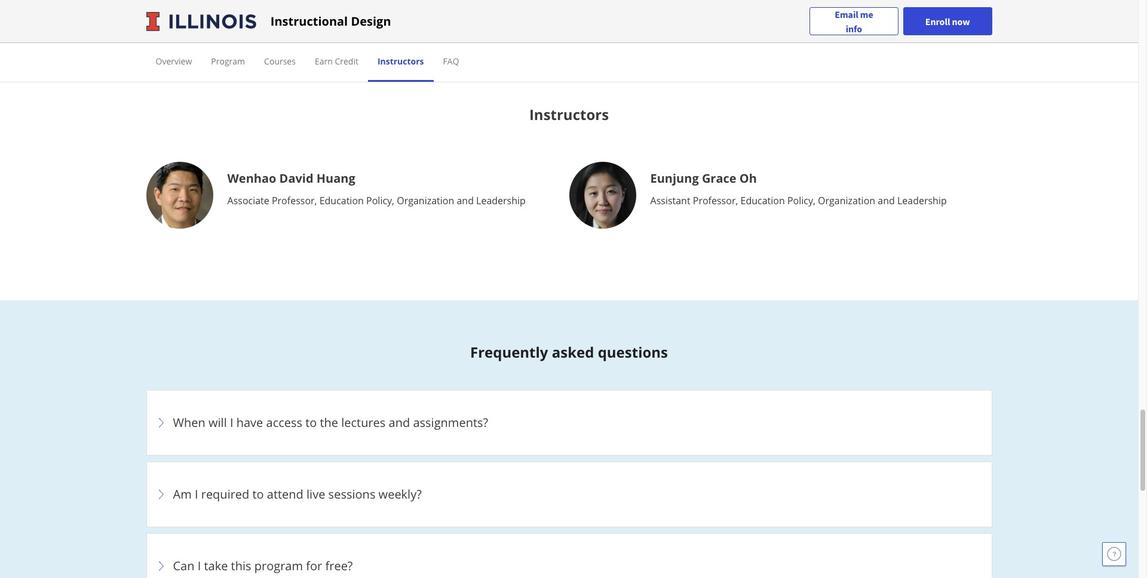 Task type: describe. For each thing, give the bounding box(es) containing it.
email me info
[[835, 8, 874, 34]]

email
[[835, 8, 859, 20]]

1 vertical spatial instructors
[[530, 105, 609, 124]]

associate professor, education policy, organization and leadership
[[227, 194, 526, 207]]

can i take this program for free?
[[173, 558, 353, 574]]

me
[[861, 8, 874, 20]]

help center image
[[1108, 548, 1122, 562]]

i for required
[[195, 487, 198, 503]]

organization for wenhao david huang
[[397, 194, 454, 207]]

i for take
[[198, 558, 201, 574]]

required
[[201, 487, 249, 503]]

to inside list item
[[253, 487, 264, 503]]

collapsed list
[[146, 390, 993, 579]]

program
[[211, 56, 245, 67]]

education for wenhao david huang
[[320, 194, 364, 207]]

email me info button
[[810, 7, 899, 36]]

assistant
[[651, 194, 691, 207]]

courses link
[[264, 56, 296, 67]]

now
[[952, 15, 970, 27]]

leadership for oh
[[898, 194, 947, 207]]

info
[[846, 22, 863, 34]]

can i take this program for free? list item
[[146, 534, 993, 579]]

associate
[[227, 194, 269, 207]]

eunjung grace oh
[[651, 170, 757, 187]]

earn
[[315, 56, 333, 67]]

overview link
[[156, 56, 192, 67]]

organization for eunjung grace oh
[[818, 194, 876, 207]]

wenhao david huang
[[227, 170, 356, 187]]

instructors inside 'certificate menu' element
[[378, 56, 424, 67]]

and inside when will i have access to the lectures and assignments? dropdown button
[[389, 415, 410, 431]]

policy, for eunjung grace oh
[[788, 194, 816, 207]]

program link
[[211, 56, 245, 67]]

attend
[[267, 487, 304, 503]]

earn credit link
[[315, 56, 359, 67]]

the
[[320, 415, 338, 431]]

when will i have access to the lectures and assignments? list item
[[146, 390, 993, 456]]

this
[[231, 558, 251, 574]]

can
[[173, 558, 195, 574]]



Task type: locate. For each thing, give the bounding box(es) containing it.
2 education from the left
[[741, 194, 785, 207]]

instructional
[[271, 13, 348, 29]]

earn credit
[[315, 56, 359, 67]]

policy, for wenhao david huang
[[366, 194, 395, 207]]

free?
[[325, 558, 353, 574]]

to left attend
[[253, 487, 264, 503]]

professor,
[[272, 194, 317, 207], [693, 194, 738, 207]]

1 leadership from the left
[[476, 194, 526, 207]]

frequently asked questions
[[470, 343, 668, 362]]

2 professor, from the left
[[693, 194, 738, 207]]

1 vertical spatial to
[[253, 487, 264, 503]]

i inside can i take this program for free? dropdown button
[[198, 558, 201, 574]]

education down oh at the right top
[[741, 194, 785, 207]]

and for eunjung grace oh
[[878, 194, 895, 207]]

and
[[457, 194, 474, 207], [878, 194, 895, 207], [389, 415, 410, 431]]

have
[[237, 415, 263, 431]]

1 vertical spatial i
[[195, 487, 198, 503]]

1 chevron right image from the top
[[154, 416, 168, 430]]

leadership for huang
[[476, 194, 526, 207]]

enroll
[[926, 15, 951, 27]]

1 horizontal spatial policy,
[[788, 194, 816, 207]]

1 horizontal spatial leadership
[[898, 194, 947, 207]]

assignments?
[[413, 415, 488, 431]]

professor, down grace
[[693, 194, 738, 207]]

0 vertical spatial instructors
[[378, 56, 424, 67]]

grace
[[702, 170, 737, 187]]

can i take this program for free? button
[[154, 542, 985, 579]]

1 horizontal spatial education
[[741, 194, 785, 207]]

huang
[[317, 170, 356, 187]]

education down huang
[[320, 194, 364, 207]]

0 horizontal spatial and
[[389, 415, 410, 431]]

0 horizontal spatial organization
[[397, 194, 454, 207]]

david
[[280, 170, 314, 187]]

instructors link
[[378, 56, 424, 67]]

i inside am i required to attend live sessions weekly? dropdown button
[[195, 487, 198, 503]]

am i required to attend live sessions weekly? list item
[[146, 462, 993, 528]]

1 horizontal spatial instructors
[[530, 105, 609, 124]]

chevron right image
[[154, 416, 168, 430], [154, 488, 168, 502]]

policy,
[[366, 194, 395, 207], [788, 194, 816, 207]]

when
[[173, 415, 206, 431]]

live
[[307, 487, 325, 503]]

i right the am at the bottom of page
[[195, 487, 198, 503]]

overview
[[156, 56, 192, 67]]

2 chevron right image from the top
[[154, 488, 168, 502]]

instructors down design on the top of page
[[378, 56, 424, 67]]

eunjung grace oh image
[[569, 162, 636, 229]]

design
[[351, 13, 391, 29]]

to left the
[[306, 415, 317, 431]]

eunjung
[[651, 170, 699, 187]]

professor, down david
[[272, 194, 317, 207]]

questions
[[598, 343, 668, 362]]

to inside list item
[[306, 415, 317, 431]]

program
[[254, 558, 303, 574]]

enroll now button
[[904, 7, 993, 35]]

0 horizontal spatial instructors
[[378, 56, 424, 67]]

faq link
[[443, 56, 459, 67]]

education
[[320, 194, 364, 207], [741, 194, 785, 207]]

1 policy, from the left
[[366, 194, 395, 207]]

2 vertical spatial i
[[198, 558, 201, 574]]

i right will
[[230, 415, 233, 431]]

when will i have access to the lectures and assignments?
[[173, 415, 488, 431]]

instructors down 'certificate menu' element at the top
[[530, 105, 609, 124]]

chevron right image left when
[[154, 416, 168, 430]]

1 horizontal spatial organization
[[818, 194, 876, 207]]

organization
[[397, 194, 454, 207], [818, 194, 876, 207]]

faq
[[443, 56, 459, 67]]

0 horizontal spatial to
[[253, 487, 264, 503]]

0 vertical spatial chevron right image
[[154, 416, 168, 430]]

lectures
[[341, 415, 386, 431]]

when will i have access to the lectures and assignments? button
[[154, 398, 985, 448]]

chevron right image
[[154, 560, 168, 574]]

wenhao
[[227, 170, 276, 187]]

0 horizontal spatial leadership
[[476, 194, 526, 207]]

1 vertical spatial chevron right image
[[154, 488, 168, 502]]

0 horizontal spatial professor,
[[272, 194, 317, 207]]

2 organization from the left
[[818, 194, 876, 207]]

i right can
[[198, 558, 201, 574]]

chevron right image inside when will i have access to the lectures and assignments? dropdown button
[[154, 416, 168, 430]]

am i required to attend live sessions weekly? button
[[154, 470, 985, 520]]

and for wenhao david huang
[[457, 194, 474, 207]]

0 horizontal spatial education
[[320, 194, 364, 207]]

instructional design
[[271, 13, 391, 29]]

am i required to attend live sessions weekly?
[[173, 487, 422, 503]]

assistant professor, education policy, organization and leadership
[[651, 194, 947, 207]]

access
[[266, 415, 302, 431]]

oh
[[740, 170, 757, 187]]

1 organization from the left
[[397, 194, 454, 207]]

1 education from the left
[[320, 194, 364, 207]]

instructors
[[378, 56, 424, 67], [530, 105, 609, 124]]

education for eunjung grace oh
[[741, 194, 785, 207]]

take
[[204, 558, 228, 574]]

weekly?
[[379, 487, 422, 503]]

am
[[173, 487, 192, 503]]

for
[[306, 558, 322, 574]]

1 horizontal spatial professor,
[[693, 194, 738, 207]]

leadership
[[476, 194, 526, 207], [898, 194, 947, 207]]

asked
[[552, 343, 594, 362]]

to
[[306, 415, 317, 431], [253, 487, 264, 503]]

sessions
[[329, 487, 376, 503]]

courses
[[264, 56, 296, 67]]

1 horizontal spatial and
[[457, 194, 474, 207]]

chevron right image inside am i required to attend live sessions weekly? dropdown button
[[154, 488, 168, 502]]

2 policy, from the left
[[788, 194, 816, 207]]

1 professor, from the left
[[272, 194, 317, 207]]

wenhao david huang image
[[146, 162, 213, 229]]

university of illinois image
[[146, 12, 256, 31]]

will
[[209, 415, 227, 431]]

certificate menu element
[[146, 43, 993, 82]]

professor, for grace
[[693, 194, 738, 207]]

enroll now
[[926, 15, 970, 27]]

i
[[230, 415, 233, 431], [195, 487, 198, 503], [198, 558, 201, 574]]

professor, for david
[[272, 194, 317, 207]]

chevron right image for when
[[154, 416, 168, 430]]

i inside when will i have access to the lectures and assignments? dropdown button
[[230, 415, 233, 431]]

1 horizontal spatial to
[[306, 415, 317, 431]]

2 leadership from the left
[[898, 194, 947, 207]]

0 horizontal spatial policy,
[[366, 194, 395, 207]]

2 horizontal spatial and
[[878, 194, 895, 207]]

0 vertical spatial to
[[306, 415, 317, 431]]

chevron right image for am
[[154, 488, 168, 502]]

chevron right image left the am at the bottom of page
[[154, 488, 168, 502]]

credit
[[335, 56, 359, 67]]

0 vertical spatial i
[[230, 415, 233, 431]]

frequently
[[470, 343, 548, 362]]



Task type: vqa. For each thing, say whether or not it's contained in the screenshot.
'New' in the the find your new career link
no



